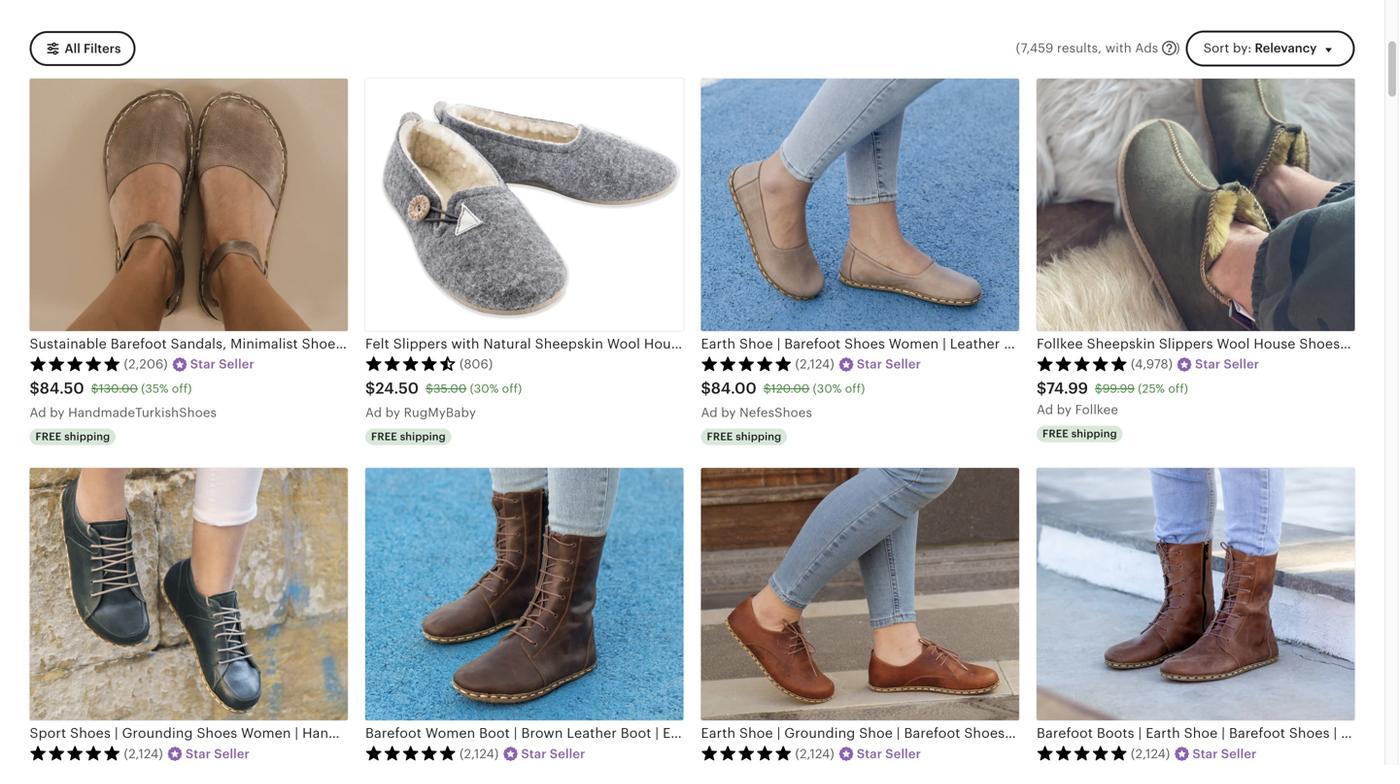 Task type: vqa. For each thing, say whether or not it's contained in the screenshot.
the leftmost Slippers
yes



Task type: locate. For each thing, give the bounding box(es) containing it.
b down 84.50
[[50, 406, 58, 420]]

shipping down a d b y nefesshoes
[[736, 431, 782, 443]]

free shipping for 84.50
[[35, 431, 110, 443]]

a inside $ 74.99 $ 99.99 (25% off) a d b y follkee
[[1037, 403, 1046, 417]]

1 horizontal spatial slippers
[[1344, 336, 1398, 352]]

free shipping down a d b y nefesshoes
[[707, 431, 782, 443]]

star seller for 5 out of 5 stars image related to sport shoes | grounding shoes women | handmade green leather | barefoot sneaker | toledo green image
[[185, 747, 250, 762]]

1 horizontal spatial (30%
[[813, 383, 842, 396]]

free shipping for 74.99
[[1043, 428, 1117, 440]]

star for 5 out of 5 stars image associated with earth shoe | barefoot shoes women | leather barefoots | wide toe box | barefoot leather loafer | women earthing // crazy vision 'image'
[[857, 357, 882, 372]]

all
[[65, 41, 80, 56]]

off) inside $ 84.50 $ 130.00 (35% off)
[[172, 383, 192, 396]]

shoes
[[1300, 336, 1340, 352]]

shipping down a d b y handmadeturkishshoes at the bottom left of the page
[[64, 431, 110, 443]]

4 off) from the left
[[1168, 383, 1189, 396]]

b down '84.00'
[[721, 406, 729, 420]]

d down 24.50
[[374, 406, 382, 420]]

off) inside $ 24.50 $ 35.00 (30% off)
[[502, 383, 522, 396]]

4.5 out of 5 stars image
[[365, 356, 457, 372]]

shipping for 84.00
[[736, 431, 782, 443]]

b down 74.99
[[1057, 403, 1065, 417]]

free for 84.50
[[35, 431, 62, 443]]

b down 24.50
[[386, 406, 394, 420]]

free for 24.50
[[371, 431, 397, 443]]

74.99
[[1047, 380, 1088, 397]]

free
[[1043, 428, 1069, 440], [35, 431, 62, 443], [371, 431, 397, 443], [707, 431, 733, 443]]

handmadeturkishshoes
[[68, 406, 217, 420]]

off) right (25%
[[1168, 383, 1189, 396]]

130.00
[[99, 383, 138, 396]]

free down a d b y nefesshoes
[[707, 431, 733, 443]]

5 out of 5 stars image for follkee sheepskin slippers wool house shoes slippers women slippers men leather slippers image
[[1037, 356, 1128, 372]]

off) right 120.00
[[845, 383, 865, 396]]

all filters
[[65, 41, 121, 56]]

off) right 35.00
[[502, 383, 522, 396]]

free shipping down 84.50
[[35, 431, 110, 443]]

(30% down the (806)
[[470, 383, 499, 396]]

(806)
[[460, 357, 493, 372]]

star seller for follkee sheepskin slippers wool house shoes slippers women slippers men leather slippers image 5 out of 5 stars image
[[1195, 357, 1260, 372]]

$ up the nefesshoes
[[764, 383, 771, 396]]

d for 84.50
[[38, 406, 46, 420]]

$
[[30, 380, 40, 397], [365, 380, 375, 397], [701, 380, 711, 397], [1037, 380, 1047, 397], [91, 383, 99, 396], [426, 383, 433, 396], [764, 383, 771, 396], [1095, 383, 1103, 396]]

1 off) from the left
[[172, 383, 192, 396]]

1 (30% from the left
[[470, 383, 499, 396]]

follkee sheepskin slippers wool house shoes slippers women slippers men leather slippers image
[[1037, 78, 1355, 331]]

y down 74.99
[[1065, 403, 1072, 417]]

y down '84.00'
[[729, 406, 736, 420]]

$ inside $ 84.00 $ 120.00 (30% off)
[[764, 383, 771, 396]]

slippers up "(4,978)"
[[1159, 336, 1213, 352]]

free down 84.50
[[35, 431, 62, 443]]

5 out of 5 stars image
[[30, 356, 121, 372], [701, 356, 792, 372], [1037, 356, 1128, 372], [30, 746, 121, 761], [365, 746, 457, 761], [701, 746, 792, 761], [1037, 746, 1128, 761]]

a
[[1037, 403, 1046, 417], [30, 406, 38, 420], [365, 406, 374, 420], [701, 406, 710, 420]]

star
[[190, 357, 216, 372], [857, 357, 882, 372], [1195, 357, 1221, 372], [185, 747, 211, 762], [521, 747, 547, 762], [857, 747, 882, 762], [1193, 747, 1218, 762]]

star seller for earth shoe | grounding shoe | barefoot shoes women | all leather shoes | copper rivet & new crazy brown image 5 out of 5 stars image
[[857, 747, 921, 762]]

1 vertical spatial follkee
[[1075, 403, 1119, 417]]

5 out of 5 stars image for earth shoe | barefoot shoes women | leather barefoots | wide toe box | barefoot leather loafer | women earthing // crazy vision 'image'
[[701, 356, 792, 372]]

(25%
[[1138, 383, 1165, 396]]

felt slippers with natural sheepskin wool house slippers great birthday gift for mom, sister or wife gift for women image
[[365, 78, 684, 331]]

relevancy
[[1255, 41, 1317, 56]]

seller
[[219, 357, 254, 372], [886, 357, 921, 372], [1224, 357, 1260, 372], [214, 747, 250, 762], [550, 747, 585, 762], [886, 747, 921, 762], [1221, 747, 1257, 762]]

d down 74.99
[[1045, 403, 1054, 417]]

with
[[1106, 41, 1132, 56]]

free shipping down a d b y rugmybaby
[[371, 431, 446, 443]]

(30% right 120.00
[[813, 383, 842, 396]]

off) right (35%
[[172, 383, 192, 396]]

seller for 5 out of 5 stars image for the barefoot boots | earth shoe | barefoot shoes | men brown boot | earthing leather boots | grounding copper rivet | boote | crazy new brown image at the bottom right
[[1221, 747, 1257, 762]]

$ inside $ 24.50 $ 35.00 (30% off)
[[426, 383, 433, 396]]

d down 84.50
[[38, 406, 46, 420]]

2 off) from the left
[[502, 383, 522, 396]]

free shipping down 74.99
[[1043, 428, 1117, 440]]

nefesshoes
[[740, 406, 812, 420]]

slippers
[[1159, 336, 1213, 352], [1344, 336, 1398, 352]]

follkee up 74.99
[[1037, 336, 1083, 352]]

3 off) from the left
[[845, 383, 865, 396]]

(2,124)
[[795, 357, 835, 372], [124, 747, 163, 762], [460, 747, 499, 762], [795, 747, 835, 762], [1131, 747, 1170, 762]]

(2,124) for earth shoe | barefoot shoes women | leather barefoots | wide toe box | barefoot leather loafer | women earthing // crazy vision 'image'
[[795, 357, 835, 372]]

free shipping for 24.50
[[371, 431, 446, 443]]

d for 24.50
[[374, 406, 382, 420]]

(30%
[[470, 383, 499, 396], [813, 383, 842, 396]]

b for 84.50
[[50, 406, 58, 420]]

seller for 5 out of 5 stars image related to barefoot women boot | brown leather boot | earthing leather boots | grounding copper rivet | buffalo leather outsole | crazy classic brown "image"
[[550, 747, 585, 762]]

y
[[1065, 403, 1072, 417], [58, 406, 65, 420], [393, 406, 400, 420], [729, 406, 736, 420]]

seller for earth shoe | grounding shoe | barefoot shoes women | all leather shoes | copper rivet & new crazy brown image 5 out of 5 stars image
[[886, 747, 921, 762]]

120.00
[[771, 383, 810, 396]]

free shipping
[[1043, 428, 1117, 440], [35, 431, 110, 443], [371, 431, 446, 443], [707, 431, 782, 443]]

$ 24.50 $ 35.00 (30% off)
[[365, 380, 522, 397]]

barefoot women boot | brown leather boot | earthing leather boots | grounding copper rivet | buffalo leather outsole | crazy classic brown image
[[365, 468, 684, 721]]

free shipping for 84.00
[[707, 431, 782, 443]]

5 out of 5 stars image for barefoot women boot | brown leather boot | earthing leather boots | grounding copper rivet | buffalo leather outsole | crazy classic brown "image"
[[365, 746, 457, 761]]

$ up a d b y rugmybaby
[[426, 383, 433, 396]]

y down 24.50
[[393, 406, 400, 420]]

$ down the 4.5 out of 5 stars image at the top left
[[365, 380, 375, 397]]

sort by: relevancy
[[1204, 41, 1317, 56]]

b
[[1057, 403, 1065, 417], [50, 406, 58, 420], [386, 406, 394, 420], [721, 406, 729, 420]]

shipping
[[1072, 428, 1117, 440], [64, 431, 110, 443], [400, 431, 446, 443], [736, 431, 782, 443]]

star seller for 5 out of 5 stars image for sustainable barefoot sandals, minimalist shoes, barefoot leather brown sandals, barefoot sandals for women, wide sandals, barefoot flats image
[[190, 357, 254, 372]]

(30% inside $ 84.00 $ 120.00 (30% off)
[[813, 383, 842, 396]]

free down a d b y rugmybaby
[[371, 431, 397, 443]]

follkee inside $ 74.99 $ 99.99 (25% off) a d b y follkee
[[1075, 403, 1119, 417]]

(30% for 24.50
[[470, 383, 499, 396]]

y for 24.50
[[393, 406, 400, 420]]

d down '84.00'
[[710, 406, 718, 420]]

b for 24.50
[[386, 406, 394, 420]]

(30% inside $ 24.50 $ 35.00 (30% off)
[[470, 383, 499, 396]]

slippers right shoes
[[1344, 336, 1398, 352]]

results,
[[1057, 41, 1102, 56]]

star for 5 out of 5 stars image for the barefoot boots | earth shoe | barefoot shoes | men brown boot | earthing leather boots | grounding copper rivet | boote | crazy new brown image at the bottom right
[[1193, 747, 1218, 762]]

ads
[[1135, 41, 1159, 56]]

0 horizontal spatial slippers
[[1159, 336, 1213, 352]]

star seller
[[190, 357, 254, 372], [857, 357, 921, 372], [1195, 357, 1260, 372], [185, 747, 250, 762], [521, 747, 585, 762], [857, 747, 921, 762], [1193, 747, 1257, 762]]

0 horizontal spatial (30%
[[470, 383, 499, 396]]

shipping down a d b y rugmybaby
[[400, 431, 446, 443]]

2 (30% from the left
[[813, 383, 842, 396]]

off)
[[172, 383, 192, 396], [502, 383, 522, 396], [845, 383, 865, 396], [1168, 383, 1189, 396]]

d
[[1045, 403, 1054, 417], [38, 406, 46, 420], [374, 406, 382, 420], [710, 406, 718, 420]]

follkee
[[1037, 336, 1083, 352], [1075, 403, 1119, 417]]

off) inside $ 84.00 $ 120.00 (30% off)
[[845, 383, 865, 396]]

5 out of 5 stars image for sustainable barefoot sandals, minimalist shoes, barefoot leather brown sandals, barefoot sandals for women, wide sandals, barefoot flats image
[[30, 356, 121, 372]]

free down 74.99
[[1043, 428, 1069, 440]]

$ right 84.50
[[91, 383, 99, 396]]

seller for 5 out of 5 stars image related to sport shoes | grounding shoes women | handmade green leather | barefoot sneaker | toledo green image
[[214, 747, 250, 762]]

(2,124) for barefoot women boot | brown leather boot | earthing leather boots | grounding copper rivet | buffalo leather outsole | crazy classic brown "image"
[[460, 747, 499, 762]]

84.50
[[40, 380, 84, 397]]

by:
[[1233, 41, 1252, 56]]

seller for 5 out of 5 stars image for sustainable barefoot sandals, minimalist shoes, barefoot leather brown sandals, barefoot sandals for women, wide sandals, barefoot flats image
[[219, 357, 254, 372]]

star for 5 out of 5 stars image related to barefoot women boot | brown leather boot | earthing leather boots | grounding copper rivet | buffalo leather outsole | crazy classic brown "image"
[[521, 747, 547, 762]]

y down 84.50
[[58, 406, 65, 420]]

follkee down 99.99
[[1075, 403, 1119, 417]]

shipping down $ 74.99 $ 99.99 (25% off) a d b y follkee on the right
[[1072, 428, 1117, 440]]



Task type: describe. For each thing, give the bounding box(es) containing it.
(30% for 84.00
[[813, 383, 842, 396]]

$ 84.50 $ 130.00 (35% off)
[[30, 380, 192, 397]]

$ inside $ 84.50 $ 130.00 (35% off)
[[91, 383, 99, 396]]

d for 84.00
[[710, 406, 718, 420]]

)
[[1176, 41, 1180, 56]]

seller for follkee sheepskin slippers wool house shoes slippers women slippers men leather slippers image 5 out of 5 stars image
[[1224, 357, 1260, 372]]

5 out of 5 stars image for sport shoes | grounding shoes women | handmade green leather | barefoot sneaker | toledo green image
[[30, 746, 121, 761]]

y inside $ 74.99 $ 99.99 (25% off) a d b y follkee
[[1065, 403, 1072, 417]]

(2,124) for earth shoe | grounding shoe | barefoot shoes women | all leather shoes | copper rivet & new crazy brown image
[[795, 747, 835, 762]]

filters
[[84, 41, 121, 56]]

a for 84.00
[[701, 406, 710, 420]]

y for 84.50
[[58, 406, 65, 420]]

all filters button
[[30, 31, 135, 66]]

house
[[1254, 336, 1296, 352]]

star for 5 out of 5 stars image related to sport shoes | grounding shoes women | handmade green leather | barefoot sneaker | toledo green image
[[185, 747, 211, 762]]

1 slippers from the left
[[1159, 336, 1213, 352]]

$ 84.00 $ 120.00 (30% off)
[[701, 380, 865, 397]]

7,459
[[1021, 41, 1054, 56]]

off) for 84.00
[[845, 383, 865, 396]]

shipping for 74.99
[[1072, 428, 1117, 440]]

2 slippers from the left
[[1344, 336, 1398, 352]]

star for earth shoe | grounding shoe | barefoot shoes women | all leather shoes | copper rivet & new crazy brown image 5 out of 5 stars image
[[857, 747, 882, 762]]

star seller for 5 out of 5 stars image associated with earth shoe | barefoot shoes women | leather barefoots | wide toe box | barefoot leather loafer | women earthing // crazy vision 'image'
[[857, 357, 921, 372]]

sort
[[1204, 41, 1230, 56]]

35.00
[[433, 383, 467, 396]]

$ left "130.00"
[[30, 380, 40, 397]]

seller for 5 out of 5 stars image associated with earth shoe | barefoot shoes women | leather barefoots | wide toe box | barefoot leather loafer | women earthing // crazy vision 'image'
[[886, 357, 921, 372]]

(2,124) for the barefoot boots | earth shoe | barefoot shoes | men brown boot | earthing leather boots | grounding copper rivet | boote | crazy new brown image at the bottom right
[[1131, 747, 1170, 762]]

sport shoes | grounding shoes women | handmade green leather | barefoot sneaker | toledo green image
[[30, 468, 348, 721]]

24.50
[[375, 380, 419, 397]]

free for 84.00
[[707, 431, 733, 443]]

star seller for 5 out of 5 stars image related to barefoot women boot | brown leather boot | earthing leather boots | grounding copper rivet | buffalo leather outsole | crazy classic brown "image"
[[521, 747, 585, 762]]

barefoot boots | earth shoe | barefoot shoes | men brown boot | earthing leather boots | grounding copper rivet | boote | crazy new brown image
[[1037, 468, 1355, 721]]

b inside $ 74.99 $ 99.99 (25% off) a d b y follkee
[[1057, 403, 1065, 417]]

84.00
[[711, 380, 757, 397]]

(4,978)
[[1131, 357, 1173, 372]]

a d b y nefesshoes
[[701, 406, 812, 420]]

b for 84.00
[[721, 406, 729, 420]]

0 vertical spatial follkee
[[1037, 336, 1083, 352]]

5 out of 5 stars image for earth shoe | grounding shoe | barefoot shoes women | all leather shoes | copper rivet & new crazy brown image
[[701, 746, 792, 761]]

(2,124) for sport shoes | grounding shoes women | handmade green leather | barefoot sneaker | toledo green image
[[124, 747, 163, 762]]

d inside $ 74.99 $ 99.99 (25% off) a d b y follkee
[[1045, 403, 1054, 417]]

shipping for 84.50
[[64, 431, 110, 443]]

a for 84.50
[[30, 406, 38, 420]]

follkee sheepskin slippers wool house shoes slippers 
[[1037, 336, 1399, 352]]

free for 74.99
[[1043, 428, 1069, 440]]

$ right 74.99
[[1095, 383, 1103, 396]]

shipping for 24.50
[[400, 431, 446, 443]]

earth shoe | barefoot shoes women | leather barefoots | wide toe box | barefoot leather loafer | women earthing // crazy vision image
[[701, 78, 1019, 331]]

star for 5 out of 5 stars image for sustainable barefoot sandals, minimalist shoes, barefoot leather brown sandals, barefoot sandals for women, wide sandals, barefoot flats image
[[190, 357, 216, 372]]

rugmybaby
[[404, 406, 476, 420]]

5 out of 5 stars image for the barefoot boots | earth shoe | barefoot shoes | men brown boot | earthing leather boots | grounding copper rivet | boote | crazy new brown image at the bottom right
[[1037, 746, 1128, 761]]

with ads
[[1106, 41, 1159, 56]]

off) inside $ 74.99 $ 99.99 (25% off) a d b y follkee
[[1168, 383, 1189, 396]]

a for 24.50
[[365, 406, 374, 420]]

99.99
[[1103, 383, 1135, 396]]

(35%
[[141, 383, 169, 396]]

$ up a d b y nefesshoes
[[701, 380, 711, 397]]

$ 74.99 $ 99.99 (25% off) a d b y follkee
[[1037, 380, 1189, 417]]

off) for 24.50
[[502, 383, 522, 396]]

star for follkee sheepskin slippers wool house shoes slippers women slippers men leather slippers image 5 out of 5 stars image
[[1195, 357, 1221, 372]]

$ left 99.99
[[1037, 380, 1047, 397]]

a d b y rugmybaby
[[365, 406, 476, 420]]

a d b y handmadeturkishshoes
[[30, 406, 217, 420]]

(
[[1016, 41, 1020, 56]]

star seller for 5 out of 5 stars image for the barefoot boots | earth shoe | barefoot shoes | men brown boot | earthing leather boots | grounding copper rivet | boote | crazy new brown image at the bottom right
[[1193, 747, 1257, 762]]

off) for 84.50
[[172, 383, 192, 396]]

earth shoe | grounding shoe | barefoot shoes women | all leather shoes | copper rivet & new crazy brown image
[[701, 468, 1019, 721]]

sheepskin
[[1087, 336, 1155, 352]]

y for 84.00
[[729, 406, 736, 420]]

sustainable barefoot sandals, minimalist shoes, barefoot leather brown sandals, barefoot sandals for women, wide sandals, barefoot flats image
[[30, 78, 348, 331]]

( 7,459 results,
[[1016, 41, 1102, 56]]

(2,206)
[[124, 357, 168, 372]]

wool
[[1217, 336, 1250, 352]]



